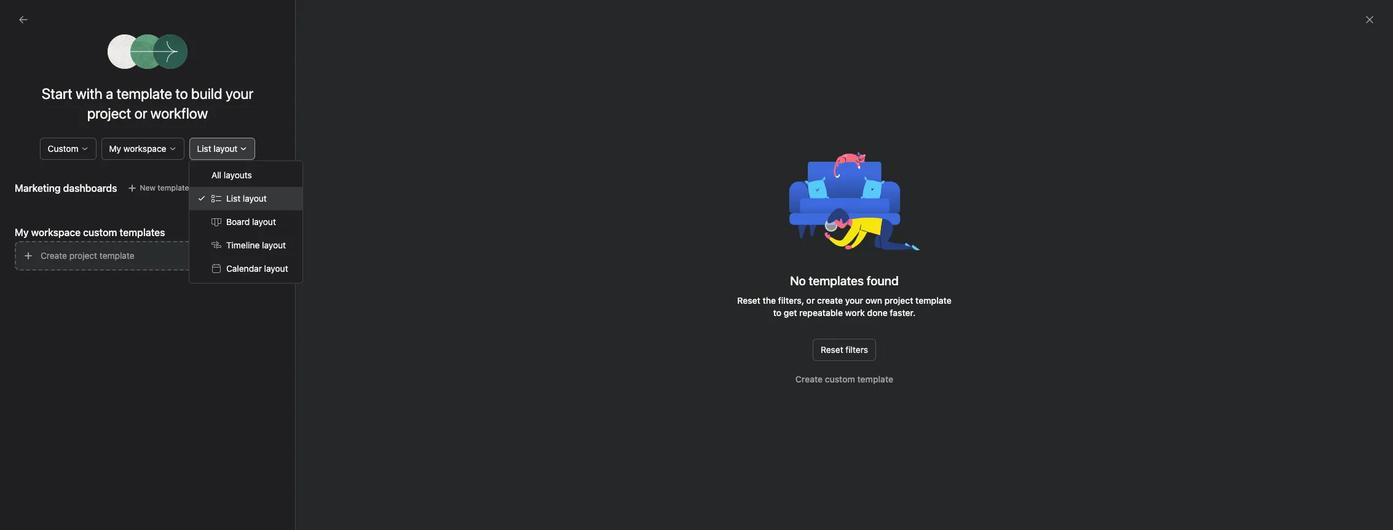 Task type: describe. For each thing, give the bounding box(es) containing it.
team
[[15, 265, 37, 275]]

the
[[763, 295, 776, 306]]

layouts
[[224, 170, 252, 180]]

marketing
[[32, 242, 72, 252]]

add
[[181, 104, 195, 113]]

your inside start with a template to build your project or workflow
[[226, 85, 253, 102]]

reporting
[[32, 138, 71, 149]]

list inside radio item
[[226, 193, 241, 204]]

portfolios link
[[7, 154, 140, 173]]

work inside reset the filters, or create your own project template to get repeatable work done faster.
[[845, 307, 865, 318]]

plan
[[131, 222, 147, 232]]

0 vertical spatial marketing dashboards
[[202, 52, 326, 66]]

cross-
[[32, 222, 59, 232]]

reset for reset the filters, or create your own project template to get repeatable work done faster.
[[737, 295, 761, 306]]

marketing dashboards
[[32, 242, 121, 252]]

reporting link
[[7, 134, 140, 154]]

add work button
[[166, 100, 220, 117]]

portfolios
[[32, 158, 70, 168]]

project inside reset the filters, or create your own project template to get repeatable work done faster.
[[885, 295, 913, 306]]

go back image
[[18, 15, 28, 25]]

project inside create project template button
[[69, 250, 97, 261]]

repeatable
[[799, 307, 843, 318]]

new template button
[[122, 180, 195, 197]]

project inside start with a template to build your project or workflow
[[87, 105, 131, 122]]

team button
[[0, 264, 37, 277]]

inbox
[[32, 81, 54, 92]]

filters,
[[778, 295, 804, 306]]

layout inside radio item
[[243, 193, 267, 204]]

close image
[[1365, 15, 1375, 25]]

cross-functional project plan link
[[7, 218, 147, 237]]

marketing dashboards link
[[7, 237, 140, 257]]

list layout inside dropdown button
[[197, 143, 238, 154]]

goals
[[32, 178, 54, 188]]

all layouts
[[212, 170, 252, 180]]

1 vertical spatial marketing dashboards
[[15, 183, 117, 194]]

a
[[106, 85, 113, 102]]

to inside reset the filters, or create your own project template to get repeatable work done faster.
[[773, 307, 782, 318]]

reset the filters, or create your own project template to get repeatable work done faster.
[[737, 295, 952, 318]]

inbox link
[[7, 77, 140, 97]]

work inside button
[[197, 104, 214, 113]]

my for my workspace custom templates
[[15, 227, 29, 238]]

my workspace custom templates
[[15, 227, 165, 238]]

create custom template button
[[793, 368, 897, 390]]

layout inside dropdown button
[[214, 143, 238, 154]]

calendar
[[226, 263, 262, 274]]

start
[[42, 85, 72, 102]]

create project template
[[41, 250, 134, 261]]

my for my workspace
[[109, 143, 121, 154]]

with
[[76, 85, 102, 102]]

new
[[140, 183, 156, 192]]

your inside reset the filters, or create your own project template to get repeatable work done faster.
[[845, 295, 863, 306]]

create project template button
[[15, 241, 280, 271]]

name row
[[148, 126, 1393, 149]]

templates found
[[809, 274, 899, 288]]

workspace for my workspace custom templates
[[31, 227, 81, 238]]

filters
[[846, 344, 868, 355]]

board layout
[[226, 216, 276, 227]]

my workspace button
[[101, 138, 184, 160]]

custom
[[825, 374, 855, 384]]

layout up calendar layout on the left
[[262, 240, 286, 250]]

dashboards
[[74, 242, 121, 252]]

progress
[[300, 74, 336, 85]]

create custom template
[[796, 374, 893, 384]]

insights element
[[0, 112, 148, 196]]



Task type: vqa. For each thing, say whether or not it's contained in the screenshot.
Insights element
yes



Task type: locate. For each thing, give the bounding box(es) containing it.
0 vertical spatial work
[[197, 104, 214, 113]]

workspace up the marketing
[[31, 227, 81, 238]]

1 vertical spatial to
[[773, 307, 782, 318]]

template inside start with a template to build your project or workflow
[[117, 85, 172, 102]]

timeline layout
[[226, 240, 286, 250]]

work down templates found
[[845, 307, 865, 318]]

template up or workflow
[[117, 85, 172, 102]]

add work
[[181, 104, 214, 113]]

template
[[117, 85, 172, 102], [158, 183, 189, 192], [100, 250, 134, 261], [916, 295, 952, 306], [857, 374, 893, 384]]

reset left filters
[[821, 344, 843, 355]]

all
[[212, 170, 221, 180]]

project inside cross-functional project plan link
[[100, 222, 128, 232]]

project down a at left
[[87, 105, 131, 122]]

layout up board layout
[[243, 193, 267, 204]]

list layout up board layout
[[226, 193, 267, 204]]

1 vertical spatial create
[[796, 374, 823, 384]]

list
[[197, 143, 211, 154], [226, 193, 241, 204]]

1 horizontal spatial list
[[226, 193, 241, 204]]

layout up all layouts at the left of the page
[[214, 143, 238, 154]]

reset inside reset the filters, or create your own project template to get repeatable work done faster.
[[737, 295, 761, 306]]

1 vertical spatial workspace
[[31, 227, 81, 238]]

create for create project template
[[41, 250, 67, 261]]

template down filters
[[857, 374, 893, 384]]

your right build
[[226, 85, 253, 102]]

calendar layout
[[226, 263, 288, 274]]

list box
[[552, 5, 847, 25]]

0 vertical spatial list
[[197, 143, 211, 154]]

reset
[[737, 295, 761, 306], [821, 344, 843, 355]]

list layout button
[[189, 138, 255, 160]]

reset filters
[[821, 344, 868, 355]]

0 horizontal spatial workspace
[[31, 227, 81, 238]]

template inside create custom template button
[[857, 374, 893, 384]]

my inside dropdown button
[[109, 143, 121, 154]]

or workflow
[[134, 105, 208, 122]]

name
[[165, 133, 185, 142]]

project down the my workspace custom templates
[[69, 250, 97, 261]]

create down cross-
[[41, 250, 67, 261]]

new template
[[140, 183, 189, 192]]

to left get
[[773, 307, 782, 318]]

0 vertical spatial to
[[175, 85, 188, 102]]

0 vertical spatial list layout
[[197, 143, 238, 154]]

list layout radio item
[[189, 187, 303, 210]]

no
[[790, 274, 806, 288]]

your
[[226, 85, 253, 102], [845, 295, 863, 306]]

0 horizontal spatial marketing dashboards
[[15, 183, 117, 194]]

project up done faster.
[[885, 295, 913, 306]]

marketing dashboards up progress
[[202, 52, 326, 66]]

to inside start with a template to build your project or workflow
[[175, 85, 188, 102]]

0 horizontal spatial your
[[226, 85, 253, 102]]

1 horizontal spatial to
[[773, 307, 782, 318]]

0 vertical spatial your
[[226, 85, 253, 102]]

1 horizontal spatial create
[[796, 374, 823, 384]]

board
[[226, 216, 250, 227]]

list layout up all
[[197, 143, 238, 154]]

get
[[784, 307, 797, 318]]

custom button
[[40, 138, 96, 160]]

my workspace
[[109, 143, 166, 154]]

work
[[197, 104, 214, 113], [845, 307, 865, 318]]

0 vertical spatial create
[[41, 250, 67, 261]]

template inside reset the filters, or create your own project template to get repeatable work done faster.
[[916, 295, 952, 306]]

create left custom
[[796, 374, 823, 384]]

1 vertical spatial list layout
[[226, 193, 267, 204]]

workspace for my workspace
[[124, 143, 166, 154]]

1 horizontal spatial reset
[[821, 344, 843, 355]]

start with a template to build your project or workflow
[[42, 85, 253, 122]]

create
[[41, 250, 67, 261], [796, 374, 823, 384]]

reset for reset filters
[[821, 344, 843, 355]]

list layout
[[197, 143, 238, 154], [226, 193, 267, 204]]

1 vertical spatial my
[[15, 227, 29, 238]]

0 horizontal spatial my
[[15, 227, 29, 238]]

work down build
[[197, 104, 214, 113]]

template inside create project template button
[[100, 250, 134, 261]]

template right new
[[158, 183, 189, 192]]

or
[[807, 295, 815, 306]]

workspace down 'name'
[[124, 143, 166, 154]]

template inside new template button
[[158, 183, 189, 192]]

list inside dropdown button
[[197, 143, 211, 154]]

0 horizontal spatial reset
[[737, 295, 761, 306]]

build
[[191, 85, 222, 102]]

0 vertical spatial reset
[[737, 295, 761, 306]]

workspace inside dropdown button
[[124, 143, 166, 154]]

1 horizontal spatial my
[[109, 143, 121, 154]]

1 vertical spatial work
[[845, 307, 865, 318]]

no templates found
[[790, 274, 899, 288]]

cross-functional project plan
[[32, 222, 147, 232]]

reset inside reset filters button
[[821, 344, 843, 355]]

layout
[[214, 143, 238, 154], [243, 193, 267, 204], [252, 216, 276, 227], [262, 240, 286, 250], [264, 263, 288, 274]]

0 horizontal spatial to
[[175, 85, 188, 102]]

1 vertical spatial your
[[845, 295, 863, 306]]

1 horizontal spatial your
[[845, 295, 863, 306]]

hide sidebar image
[[16, 10, 26, 20]]

functional
[[59, 222, 98, 232]]

project left plan
[[100, 222, 128, 232]]

reset filters button
[[813, 339, 876, 361]]

list down "add work"
[[197, 143, 211, 154]]

marketing dashboards
[[202, 52, 326, 66], [15, 183, 117, 194]]

create
[[817, 295, 843, 306]]

create for create custom template
[[796, 374, 823, 384]]

0 horizontal spatial work
[[197, 104, 214, 113]]

0 horizontal spatial create
[[41, 250, 67, 261]]

1 vertical spatial list
[[226, 193, 241, 204]]

to
[[175, 85, 188, 102], [773, 307, 782, 318]]

custom templates
[[83, 227, 165, 238]]

list down all layouts at the left of the page
[[226, 193, 241, 204]]

list layout inside radio item
[[226, 193, 267, 204]]

my
[[109, 143, 121, 154], [15, 227, 29, 238]]

layout up "timeline layout"
[[252, 216, 276, 227]]

your down templates found
[[845, 295, 863, 306]]

row
[[148, 148, 1393, 149]]

marketing dashboards down portfolios 'link'
[[15, 183, 117, 194]]

custom
[[48, 143, 78, 154]]

done faster.
[[867, 307, 916, 318]]

1 horizontal spatial work
[[845, 307, 865, 318]]

project
[[87, 105, 131, 122], [100, 222, 128, 232], [69, 250, 97, 261], [885, 295, 913, 306]]

own
[[866, 295, 882, 306]]

to up add
[[175, 85, 188, 102]]

template up done faster.
[[916, 295, 952, 306]]

timeline
[[226, 240, 260, 250]]

1 horizontal spatial marketing dashboards
[[202, 52, 326, 66]]

0 vertical spatial my
[[109, 143, 121, 154]]

workspace
[[124, 143, 166, 154], [31, 227, 81, 238]]

0 horizontal spatial list
[[197, 143, 211, 154]]

1 vertical spatial reset
[[821, 344, 843, 355]]

goals link
[[7, 173, 140, 193]]

progress link
[[300, 74, 336, 91]]

0 vertical spatial workspace
[[124, 143, 166, 154]]

reset left the
[[737, 295, 761, 306]]

layout down "timeline layout"
[[264, 263, 288, 274]]

1 horizontal spatial workspace
[[124, 143, 166, 154]]

template down custom templates
[[100, 250, 134, 261]]



